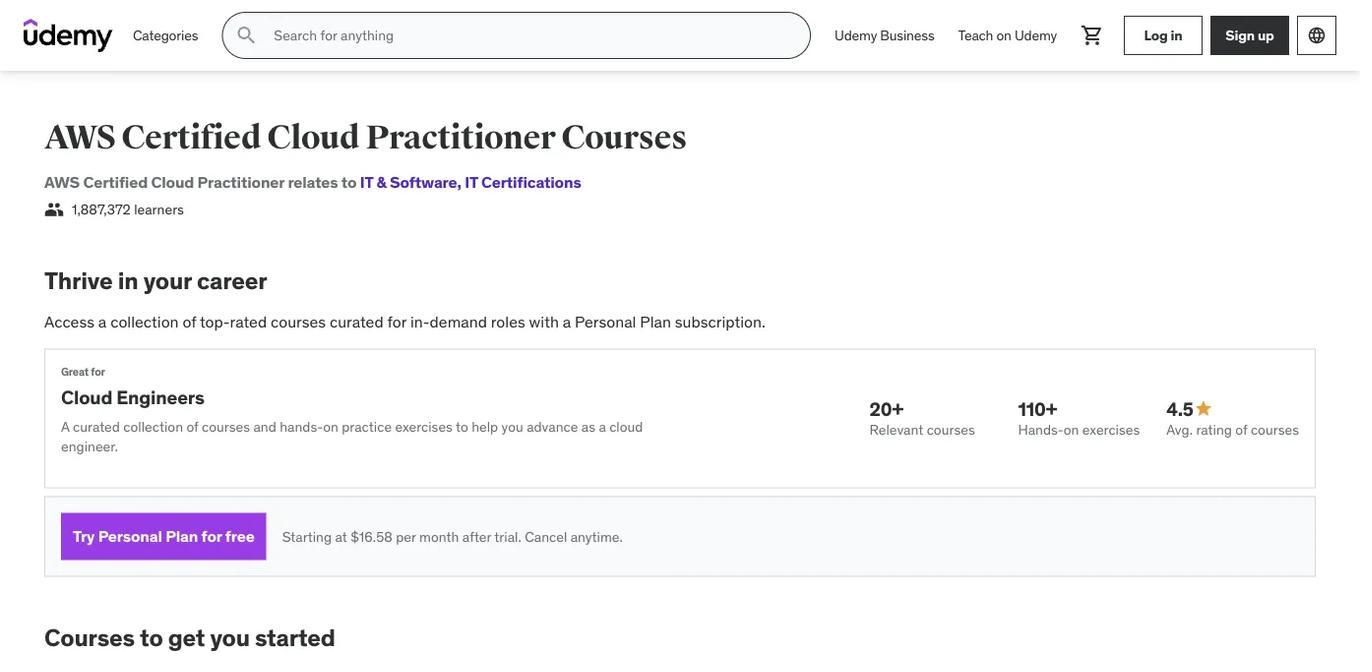 Task type: describe. For each thing, give the bounding box(es) containing it.
thrive
[[44, 266, 113, 296]]

avg. rating of courses
[[1167, 421, 1300, 439]]

cancel
[[525, 528, 567, 546]]

categories
[[133, 26, 198, 44]]

choose a language image
[[1307, 26, 1327, 45]]

roles
[[491, 312, 525, 332]]

courses right rating
[[1251, 421, 1300, 439]]

engineers
[[116, 386, 205, 409]]

log in
[[1144, 26, 1183, 44]]

certified for aws certified cloud practitioner courses
[[121, 117, 261, 158]]

practitioner for courses
[[366, 117, 556, 158]]

anytime.
[[571, 528, 623, 546]]

cloud
[[610, 418, 643, 436]]

after
[[463, 528, 491, 546]]

2 it from the left
[[465, 172, 478, 192]]

of right rating
[[1236, 421, 1248, 439]]

practitioner for relates
[[198, 172, 285, 192]]

20+ relevant courses
[[870, 397, 975, 439]]

0 vertical spatial for
[[387, 312, 407, 332]]

software
[[390, 172, 457, 192]]

at
[[335, 528, 347, 546]]

0 horizontal spatial a
[[98, 312, 107, 332]]

to inside great for cloud engineers a curated collection of courses and hands-on practice exercises to help you advance as a cloud engineer.
[[456, 418, 468, 436]]

per
[[396, 528, 416, 546]]

hands-
[[280, 418, 323, 436]]

1 horizontal spatial curated
[[330, 312, 384, 332]]

business
[[880, 26, 935, 44]]

avg.
[[1167, 421, 1193, 439]]

exercises inside great for cloud engineers a curated collection of courses and hands-on practice exercises to help you advance as a cloud engineer.
[[395, 418, 453, 436]]

thrive in your career element
[[44, 266, 1316, 578]]

exercises inside 110+ hands-on exercises
[[1083, 421, 1140, 439]]

aws for aws certified cloud practitioner courses
[[44, 117, 116, 158]]

curated inside great for cloud engineers a curated collection of courses and hands-on practice exercises to help you advance as a cloud engineer.
[[73, 418, 120, 436]]

access a collection of top-rated courses curated for in-demand roles with a personal plan subscription.
[[44, 312, 766, 332]]

small image
[[1194, 399, 1214, 419]]

aws for aws certified cloud practitioner relates to it & software it certifications
[[44, 172, 80, 192]]

you
[[502, 418, 524, 436]]

cloud engineers link
[[61, 386, 205, 409]]

help
[[472, 418, 498, 436]]

1 horizontal spatial plan
[[640, 312, 671, 332]]

log in link
[[1124, 16, 1203, 55]]

advance
[[527, 418, 578, 436]]

udemy inside 'link'
[[835, 26, 877, 44]]

cloud for relates
[[151, 172, 194, 192]]

try
[[73, 527, 95, 547]]

udemy image
[[24, 19, 113, 52]]

in for log
[[1171, 26, 1183, 44]]

rated
[[230, 312, 267, 332]]

relevant
[[870, 421, 924, 439]]

great for cloud engineers a curated collection of courses and hands-on practice exercises to help you advance as a cloud engineer.
[[61, 365, 643, 455]]

&
[[377, 172, 387, 192]]

$16.58
[[351, 528, 393, 546]]

20+
[[870, 397, 904, 421]]

1 horizontal spatial a
[[563, 312, 571, 332]]

in for thrive
[[118, 266, 138, 296]]

1 horizontal spatial on
[[997, 26, 1012, 44]]

1,887,372
[[72, 201, 131, 218]]

cloud for courses
[[267, 117, 360, 158]]

1,887,372 learners
[[72, 201, 184, 218]]

4.5
[[1167, 397, 1194, 421]]



Task type: locate. For each thing, give the bounding box(es) containing it.
on inside 110+ hands-on exercises
[[1064, 421, 1079, 439]]

1 vertical spatial collection
[[123, 418, 183, 436]]

relates
[[288, 172, 338, 192]]

cloud up the learners
[[151, 172, 194, 192]]

teach
[[958, 26, 994, 44]]

plan left free
[[166, 527, 198, 547]]

as
[[582, 418, 596, 436]]

cloud up relates
[[267, 117, 360, 158]]

0 horizontal spatial practitioner
[[198, 172, 285, 192]]

try personal plan for free
[[73, 527, 255, 547]]

certified up the learners
[[121, 117, 261, 158]]

practitioner up software
[[366, 117, 556, 158]]

0 horizontal spatial to
[[341, 172, 357, 192]]

cloud
[[267, 117, 360, 158], [151, 172, 194, 192], [61, 386, 112, 409]]

udemy left "shopping cart with 0 items" image
[[1015, 26, 1057, 44]]

aws certified cloud practitioner courses
[[44, 117, 687, 158]]

it certifications link
[[457, 172, 581, 192]]

to left help
[[456, 418, 468, 436]]

trial.
[[495, 528, 522, 546]]

sign up link
[[1211, 16, 1290, 55]]

plan
[[640, 312, 671, 332], [166, 527, 198, 547]]

try personal plan for free link
[[61, 514, 266, 561]]

1 vertical spatial cloud
[[151, 172, 194, 192]]

teach on udemy
[[958, 26, 1057, 44]]

of inside great for cloud engineers a curated collection of courses and hands-on practice exercises to help you advance as a cloud engineer.
[[186, 418, 198, 436]]

log
[[1144, 26, 1168, 44]]

personal right with
[[575, 312, 636, 332]]

engineer.
[[61, 438, 118, 455]]

1 horizontal spatial to
[[456, 418, 468, 436]]

plan inside try personal plan for free link
[[166, 527, 198, 547]]

aws certified cloud practitioner relates to it & software it certifications
[[44, 172, 581, 192]]

1 vertical spatial for
[[91, 365, 105, 379]]

it & software link
[[360, 172, 457, 192]]

it left "&"
[[360, 172, 373, 192]]

for inside try personal plan for free link
[[201, 527, 222, 547]]

practitioner left relates
[[198, 172, 285, 192]]

career
[[197, 266, 267, 296]]

udemy business link
[[823, 12, 947, 59]]

in
[[1171, 26, 1183, 44], [118, 266, 138, 296]]

0 horizontal spatial on
[[323, 418, 339, 436]]

1 udemy from the left
[[835, 26, 877, 44]]

collection down the thrive in your career
[[110, 312, 179, 332]]

for left free
[[201, 527, 222, 547]]

udemy business
[[835, 26, 935, 44]]

aws up small image
[[44, 172, 80, 192]]

in right the log
[[1171, 26, 1183, 44]]

courses right relevant
[[927, 421, 975, 439]]

access
[[44, 312, 95, 332]]

1 vertical spatial personal
[[98, 527, 162, 547]]

1 horizontal spatial it
[[465, 172, 478, 192]]

categories button
[[121, 12, 210, 59]]

certifications
[[481, 172, 581, 192]]

2 vertical spatial cloud
[[61, 386, 112, 409]]

learners
[[134, 201, 184, 218]]

exercises right 'practice'
[[395, 418, 453, 436]]

cloud down great
[[61, 386, 112, 409]]

courses right rated
[[271, 312, 326, 332]]

aws
[[44, 117, 116, 158], [44, 172, 80, 192]]

2 horizontal spatial for
[[387, 312, 407, 332]]

thrive in your career
[[44, 266, 267, 296]]

sign
[[1226, 26, 1255, 44]]

0 horizontal spatial cloud
[[61, 386, 112, 409]]

starting
[[282, 528, 332, 546]]

practitioner
[[366, 117, 556, 158], [198, 172, 285, 192]]

Search for anything text field
[[270, 19, 787, 52]]

0 horizontal spatial curated
[[73, 418, 120, 436]]

plan left subscription.
[[640, 312, 671, 332]]

2 udemy from the left
[[1015, 26, 1057, 44]]

demand
[[430, 312, 487, 332]]

courses inside 20+ relevant courses
[[927, 421, 975, 439]]

0 vertical spatial collection
[[110, 312, 179, 332]]

0 vertical spatial aws
[[44, 117, 116, 158]]

0 horizontal spatial udemy
[[835, 26, 877, 44]]

exercises
[[395, 418, 453, 436], [1083, 421, 1140, 439]]

0 vertical spatial plan
[[640, 312, 671, 332]]

1 vertical spatial certified
[[83, 172, 148, 192]]

curated up engineer.
[[73, 418, 120, 436]]

great
[[61, 365, 89, 379]]

on inside great for cloud engineers a curated collection of courses and hands-on practice exercises to help you advance as a cloud engineer.
[[323, 418, 339, 436]]

rating
[[1197, 421, 1233, 439]]

practice
[[342, 418, 392, 436]]

udemy
[[835, 26, 877, 44], [1015, 26, 1057, 44]]

a right access
[[98, 312, 107, 332]]

2 horizontal spatial a
[[599, 418, 606, 436]]

starting at $16.58 per month after trial. cancel anytime.
[[282, 528, 623, 546]]

subscription.
[[675, 312, 766, 332]]

1 vertical spatial practitioner
[[198, 172, 285, 192]]

2 aws from the top
[[44, 172, 80, 192]]

0 horizontal spatial in
[[118, 266, 138, 296]]

courses
[[271, 312, 326, 332], [202, 418, 250, 436], [927, 421, 975, 439], [1251, 421, 1300, 439]]

collection down "engineers"
[[123, 418, 183, 436]]

for inside great for cloud engineers a curated collection of courses and hands-on practice exercises to help you advance as a cloud engineer.
[[91, 365, 105, 379]]

1 horizontal spatial in
[[1171, 26, 1183, 44]]

1 vertical spatial to
[[456, 418, 468, 436]]

personal right 'try'
[[98, 527, 162, 547]]

0 horizontal spatial it
[[360, 172, 373, 192]]

2 horizontal spatial cloud
[[267, 117, 360, 158]]

aws up 1,887,372 at the top left of the page
[[44, 117, 116, 158]]

free
[[225, 527, 255, 547]]

month
[[419, 528, 459, 546]]

1 vertical spatial plan
[[166, 527, 198, 547]]

1 horizontal spatial personal
[[575, 312, 636, 332]]

cloud for a
[[61, 386, 112, 409]]

0 vertical spatial certified
[[121, 117, 261, 158]]

cloud inside great for cloud engineers a curated collection of courses and hands-on practice exercises to help you advance as a cloud engineer.
[[61, 386, 112, 409]]

certified
[[121, 117, 261, 158], [83, 172, 148, 192]]

1 horizontal spatial for
[[201, 527, 222, 547]]

up
[[1258, 26, 1275, 44]]

1 horizontal spatial practitioner
[[366, 117, 556, 158]]

of left top-
[[183, 312, 196, 332]]

hands-
[[1018, 421, 1064, 439]]

0 vertical spatial to
[[341, 172, 357, 192]]

1 vertical spatial in
[[118, 266, 138, 296]]

2 vertical spatial for
[[201, 527, 222, 547]]

collection
[[110, 312, 179, 332], [123, 418, 183, 436]]

udemy left business on the top right of the page
[[835, 26, 877, 44]]

0 horizontal spatial plan
[[166, 527, 198, 547]]

a
[[61, 418, 70, 436]]

sign up
[[1226, 26, 1275, 44]]

1 horizontal spatial cloud
[[151, 172, 194, 192]]

in left 'your' on the left top of the page
[[118, 266, 138, 296]]

0 horizontal spatial personal
[[98, 527, 162, 547]]

courses
[[561, 117, 687, 158]]

2 horizontal spatial on
[[1064, 421, 1079, 439]]

for right great
[[91, 365, 105, 379]]

curated left 'in-'
[[330, 312, 384, 332]]

0 vertical spatial personal
[[575, 312, 636, 332]]

with
[[529, 312, 559, 332]]

it right software
[[465, 172, 478, 192]]

courses left and
[[202, 418, 250, 436]]

for
[[387, 312, 407, 332], [91, 365, 105, 379], [201, 527, 222, 547]]

0 vertical spatial curated
[[330, 312, 384, 332]]

1 aws from the top
[[44, 117, 116, 158]]

top-
[[200, 312, 230, 332]]

1 horizontal spatial udemy
[[1015, 26, 1057, 44]]

1 it from the left
[[360, 172, 373, 192]]

0 vertical spatial cloud
[[267, 117, 360, 158]]

courses inside great for cloud engineers a curated collection of courses and hands-on practice exercises to help you advance as a cloud engineer.
[[202, 418, 250, 436]]

1 vertical spatial aws
[[44, 172, 80, 192]]

certified for aws certified cloud practitioner relates to it & software it certifications
[[83, 172, 148, 192]]

of down "engineers"
[[186, 418, 198, 436]]

a inside great for cloud engineers a curated collection of courses and hands-on practice exercises to help you advance as a cloud engineer.
[[599, 418, 606, 436]]

collection inside great for cloud engineers a curated collection of courses and hands-on practice exercises to help you advance as a cloud engineer.
[[123, 418, 183, 436]]

to left "&"
[[341, 172, 357, 192]]

submit search image
[[235, 24, 258, 47]]

110+ hands-on exercises
[[1018, 397, 1140, 439]]

on
[[997, 26, 1012, 44], [323, 418, 339, 436], [1064, 421, 1079, 439]]

0 horizontal spatial for
[[91, 365, 105, 379]]

and
[[253, 418, 276, 436]]

curated
[[330, 312, 384, 332], [73, 418, 120, 436]]

1 horizontal spatial exercises
[[1083, 421, 1140, 439]]

0 vertical spatial practitioner
[[366, 117, 556, 158]]

0 vertical spatial in
[[1171, 26, 1183, 44]]

it
[[360, 172, 373, 192], [465, 172, 478, 192]]

a right as
[[599, 418, 606, 436]]

a right with
[[563, 312, 571, 332]]

exercises left avg.
[[1083, 421, 1140, 439]]

shopping cart with 0 items image
[[1081, 24, 1105, 47]]

teach on udemy link
[[947, 12, 1069, 59]]

in-
[[411, 312, 430, 332]]

a
[[98, 312, 107, 332], [563, 312, 571, 332], [599, 418, 606, 436]]

your
[[143, 266, 192, 296]]

0 horizontal spatial exercises
[[395, 418, 453, 436]]

for left 'in-'
[[387, 312, 407, 332]]

personal
[[575, 312, 636, 332], [98, 527, 162, 547]]

certified up 1,887,372 learners
[[83, 172, 148, 192]]

small image
[[44, 200, 64, 220]]

to
[[341, 172, 357, 192], [456, 418, 468, 436]]

1 vertical spatial curated
[[73, 418, 120, 436]]

110+
[[1018, 397, 1058, 421]]

of
[[183, 312, 196, 332], [186, 418, 198, 436], [1236, 421, 1248, 439]]



Task type: vqa. For each thing, say whether or not it's contained in the screenshot.
Become associated with Become a SuperLearner® 2: Learn Speed Reading & Boost Memory
no



